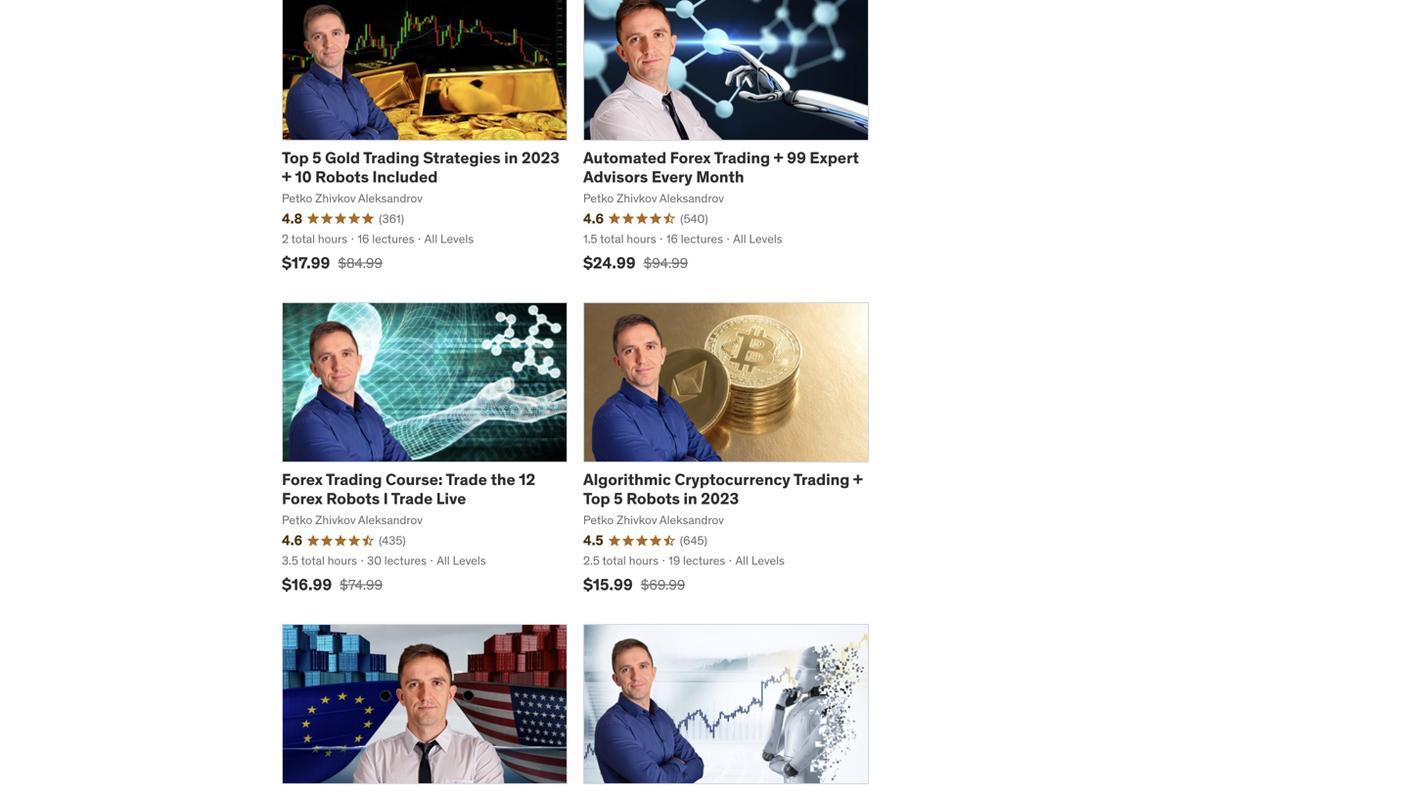 Task type: vqa. For each thing, say whether or not it's contained in the screenshot.
right THE EQUIPMENT
no



Task type: locate. For each thing, give the bounding box(es) containing it.
$17.99
[[282, 253, 330, 273]]

petko
[[282, 191, 312, 206], [583, 191, 614, 206], [282, 513, 312, 528], [583, 513, 614, 528]]

4.6 up 1.5
[[583, 210, 604, 227]]

top 5 gold trading strategies in 2023 + 10 robots included link
[[282, 148, 560, 187]]

0 horizontal spatial in
[[504, 148, 518, 168]]

aleksandrov up (361)
[[358, 191, 423, 206]]

petko up the 4.5
[[583, 513, 614, 528]]

automated
[[583, 148, 666, 168]]

0 vertical spatial 5
[[312, 148, 322, 168]]

2 horizontal spatial +
[[853, 470, 863, 490]]

hours up '$15.99 $69.99'
[[629, 554, 658, 569]]

1 16 from the left
[[358, 232, 369, 247]]

0 vertical spatial 2023
[[522, 148, 560, 168]]

1 16 lectures from the left
[[358, 232, 414, 247]]

16 lectures for zhivkov
[[666, 232, 723, 247]]

0 vertical spatial in
[[504, 148, 518, 168]]

total for $24.99
[[600, 232, 624, 247]]

hours for $15.99
[[629, 554, 658, 569]]

in right strategies
[[504, 148, 518, 168]]

lectures for month
[[681, 232, 723, 247]]

aleksandrov up (435)
[[358, 513, 423, 528]]

levels right 19 lectures at bottom
[[751, 554, 785, 569]]

$94.99
[[643, 254, 688, 272]]

petko inside top 5 gold trading strategies in 2023 + 10 robots included petko zhivkov aleksandrov
[[282, 191, 312, 206]]

all down top 5 gold trading strategies in 2023 + 10 robots included petko zhivkov aleksandrov
[[424, 232, 438, 247]]

hours up $24.99 $94.99
[[627, 232, 656, 247]]

2023 inside top 5 gold trading strategies in 2023 + 10 robots included petko zhivkov aleksandrov
[[522, 148, 560, 168]]

trading left '99'
[[714, 148, 770, 168]]

top 5 gold trading strategies in 2023 + 10 robots included petko zhivkov aleksandrov
[[282, 148, 560, 206]]

trading left i
[[326, 470, 382, 490]]

total for $16.99
[[301, 554, 325, 569]]

4.6
[[583, 210, 604, 227], [282, 532, 303, 549]]

16 lectures
[[358, 232, 414, 247], [666, 232, 723, 247]]

petko down advisors
[[583, 191, 614, 206]]

aleksandrov up the (540)
[[659, 191, 724, 206]]

total for $17.99
[[291, 232, 315, 247]]

16 up $84.99
[[358, 232, 369, 247]]

all levels
[[424, 232, 474, 247], [733, 232, 782, 247], [437, 554, 486, 569], [735, 554, 785, 569]]

1 horizontal spatial 4.6
[[583, 210, 604, 227]]

0 vertical spatial 4.6
[[583, 210, 604, 227]]

robots left i
[[326, 489, 380, 509]]

levels for 10
[[440, 232, 474, 247]]

all levels down automated forex trading + 99 expert advisors every month petko zhivkov aleksandrov
[[733, 232, 782, 247]]

algorithmic cryptocurrency trading + top 5 robots in 2023 petko zhivkov aleksandrov
[[583, 470, 863, 528]]

aleksandrov inside forex trading course: trade the 12 forex robots i trade live petko zhivkov aleksandrov
[[358, 513, 423, 528]]

16
[[358, 232, 369, 247], [666, 232, 678, 247]]

petko up 4.8
[[282, 191, 312, 206]]

2 total hours
[[282, 232, 347, 247]]

+ inside algorithmic cryptocurrency trading + top 5 robots in 2023 petko zhivkov aleksandrov
[[853, 470, 863, 490]]

1 vertical spatial 4.6
[[282, 532, 303, 549]]

1 horizontal spatial 16 lectures
[[666, 232, 723, 247]]

(645)
[[680, 533, 707, 548]]

trade left the
[[446, 470, 487, 490]]

0 horizontal spatial 16 lectures
[[358, 232, 414, 247]]

2 16 from the left
[[666, 232, 678, 247]]

cryptocurrency
[[675, 470, 790, 490]]

lectures down 361 reviews element
[[372, 232, 414, 247]]

hours up $17.99 $84.99
[[318, 232, 347, 247]]

top
[[282, 148, 309, 168], [583, 489, 610, 509]]

0 horizontal spatial 5
[[312, 148, 322, 168]]

total
[[291, 232, 315, 247], [600, 232, 624, 247], [301, 554, 325, 569], [602, 554, 626, 569]]

zhivkov inside automated forex trading + 99 expert advisors every month petko zhivkov aleksandrov
[[617, 191, 657, 206]]

5 up 2.5 total hours at the bottom of the page
[[614, 489, 623, 509]]

2023 up (645)
[[701, 489, 739, 509]]

in up (645)
[[684, 489, 697, 509]]

in inside top 5 gold trading strategies in 2023 + 10 robots included petko zhivkov aleksandrov
[[504, 148, 518, 168]]

$74.99
[[340, 576, 383, 594]]

zhivkov inside algorithmic cryptocurrency trading + top 5 robots in 2023 petko zhivkov aleksandrov
[[617, 513, 657, 528]]

trading inside algorithmic cryptocurrency trading + top 5 robots in 2023 petko zhivkov aleksandrov
[[793, 470, 850, 490]]

trading inside forex trading course: trade the 12 forex robots i trade live petko zhivkov aleksandrov
[[326, 470, 382, 490]]

all for 10
[[424, 232, 438, 247]]

4.6 up 3.5
[[282, 532, 303, 549]]

1 vertical spatial 5
[[614, 489, 623, 509]]

5
[[312, 148, 322, 168], [614, 489, 623, 509]]

0 vertical spatial top
[[282, 148, 309, 168]]

robots inside forex trading course: trade the 12 forex robots i trade live petko zhivkov aleksandrov
[[326, 489, 380, 509]]

expert
[[810, 148, 859, 168]]

algorithmic
[[583, 470, 671, 490]]

19
[[669, 554, 680, 569]]

0 horizontal spatial 16
[[358, 232, 369, 247]]

robots up (645)
[[626, 489, 680, 509]]

all levels for month
[[733, 232, 782, 247]]

30
[[367, 554, 382, 569]]

zhivkov down gold
[[315, 191, 356, 206]]

2 16 lectures from the left
[[666, 232, 723, 247]]

in
[[504, 148, 518, 168], [684, 489, 697, 509]]

5 right 10
[[312, 148, 322, 168]]

+
[[774, 148, 783, 168], [282, 167, 292, 187], [853, 470, 863, 490]]

1 horizontal spatial in
[[684, 489, 697, 509]]

(435)
[[379, 533, 406, 548]]

hours
[[318, 232, 347, 247], [627, 232, 656, 247], [328, 554, 357, 569], [629, 554, 658, 569]]

all right '30 lectures'
[[437, 554, 450, 569]]

all down automated forex trading + 99 expert advisors every month petko zhivkov aleksandrov
[[733, 232, 746, 247]]

hours for $17.99
[[318, 232, 347, 247]]

robots inside top 5 gold trading strategies in 2023 + 10 robots included petko zhivkov aleksandrov
[[315, 167, 369, 187]]

zhivkov
[[315, 191, 356, 206], [617, 191, 657, 206], [315, 513, 356, 528], [617, 513, 657, 528]]

zhivkov up 3.5 total hours
[[315, 513, 356, 528]]

petko inside automated forex trading + 99 expert advisors every month petko zhivkov aleksandrov
[[583, 191, 614, 206]]

+ inside automated forex trading + 99 expert advisors every month petko zhivkov aleksandrov
[[774, 148, 783, 168]]

19 lectures
[[669, 554, 725, 569]]

aleksandrov inside automated forex trading + 99 expert advisors every month petko zhivkov aleksandrov
[[659, 191, 724, 206]]

total right 2.5
[[602, 554, 626, 569]]

trade right i
[[391, 489, 433, 509]]

all levels right 19 lectures at bottom
[[735, 554, 785, 569]]

levels down automated forex trading + 99 expert advisors every month petko zhivkov aleksandrov
[[749, 232, 782, 247]]

2023 left advisors
[[522, 148, 560, 168]]

lectures down 540 reviews element
[[681, 232, 723, 247]]

top up the 4.5
[[583, 489, 610, 509]]

forex trading course: trade the 12 forex robots i trade live petko zhivkov aleksandrov
[[282, 470, 535, 528]]

trading right gold
[[363, 148, 419, 168]]

all levels down live
[[437, 554, 486, 569]]

total right 1.5
[[600, 232, 624, 247]]

(361)
[[379, 211, 404, 226]]

lectures for 2023
[[683, 554, 725, 569]]

forex
[[670, 148, 711, 168], [282, 470, 323, 490], [282, 489, 323, 509]]

16 up the $94.99
[[666, 232, 678, 247]]

0 horizontal spatial 4.6
[[282, 532, 303, 549]]

all levels down top 5 gold trading strategies in 2023 + 10 robots included petko zhivkov aleksandrov
[[424, 232, 474, 247]]

zhivkov down advisors
[[617, 191, 657, 206]]

1 horizontal spatial 2023
[[701, 489, 739, 509]]

16 lectures for included
[[358, 232, 414, 247]]

zhivkov down algorithmic
[[617, 513, 657, 528]]

1 horizontal spatial +
[[774, 148, 783, 168]]

lectures for 10
[[372, 232, 414, 247]]

lectures down 645 reviews element
[[683, 554, 725, 569]]

16 lectures down 361 reviews element
[[358, 232, 414, 247]]

levels for month
[[749, 232, 782, 247]]

0 horizontal spatial +
[[282, 167, 292, 187]]

in inside algorithmic cryptocurrency trading + top 5 robots in 2023 petko zhivkov aleksandrov
[[684, 489, 697, 509]]

levels down top 5 gold trading strategies in 2023 + 10 robots included petko zhivkov aleksandrov
[[440, 232, 474, 247]]

total right 2
[[291, 232, 315, 247]]

+ inside top 5 gold trading strategies in 2023 + 10 robots included petko zhivkov aleksandrov
[[282, 167, 292, 187]]

2023
[[522, 148, 560, 168], [701, 489, 739, 509]]

all right 19 lectures at bottom
[[735, 554, 749, 569]]

trading right cryptocurrency
[[793, 470, 850, 490]]

levels
[[440, 232, 474, 247], [749, 232, 782, 247], [453, 554, 486, 569], [751, 554, 785, 569]]

$24.99 $94.99
[[583, 253, 688, 273]]

lectures down 435 reviews element
[[384, 554, 427, 569]]

all
[[424, 232, 438, 247], [733, 232, 746, 247], [437, 554, 450, 569], [735, 554, 749, 569]]

robots
[[315, 167, 369, 187], [326, 489, 380, 509], [626, 489, 680, 509]]

0 horizontal spatial 2023
[[522, 148, 560, 168]]

aleksandrov
[[358, 191, 423, 206], [659, 191, 724, 206], [358, 513, 423, 528], [659, 513, 724, 528]]

1 horizontal spatial top
[[583, 489, 610, 509]]

0 horizontal spatial top
[[282, 148, 309, 168]]

top left gold
[[282, 148, 309, 168]]

course:
[[386, 470, 443, 490]]

aleksandrov up (645)
[[659, 513, 724, 528]]

1 horizontal spatial 5
[[614, 489, 623, 509]]

total right 3.5
[[301, 554, 325, 569]]

forex inside automated forex trading + 99 expert advisors every month petko zhivkov aleksandrov
[[670, 148, 711, 168]]

1 vertical spatial 2023
[[701, 489, 739, 509]]

1 vertical spatial top
[[583, 489, 610, 509]]

trading
[[363, 148, 419, 168], [714, 148, 770, 168], [326, 470, 382, 490], [793, 470, 850, 490]]

trade
[[446, 470, 487, 490], [391, 489, 433, 509]]

lectures
[[372, 232, 414, 247], [681, 232, 723, 247], [384, 554, 427, 569], [683, 554, 725, 569]]

petko inside algorithmic cryptocurrency trading + top 5 robots in 2023 petko zhivkov aleksandrov
[[583, 513, 614, 528]]

every
[[652, 167, 693, 187]]

petko up 3.5
[[282, 513, 312, 528]]

1 vertical spatial in
[[684, 489, 697, 509]]

hours up $16.99 $74.99
[[328, 554, 357, 569]]

10
[[295, 167, 312, 187]]

1.5
[[583, 232, 597, 247]]

4.6 for automated forex trading + 99 expert advisors every month
[[583, 210, 604, 227]]

levels down live
[[453, 554, 486, 569]]

$16.99
[[282, 575, 332, 595]]

advisors
[[583, 167, 648, 187]]

1 horizontal spatial 16
[[666, 232, 678, 247]]

robots right 10
[[315, 167, 369, 187]]

+ for automated forex trading + 99 expert advisors every month
[[774, 148, 783, 168]]

16 lectures down 540 reviews element
[[666, 232, 723, 247]]



Task type: describe. For each thing, give the bounding box(es) containing it.
top inside top 5 gold trading strategies in 2023 + 10 robots included petko zhivkov aleksandrov
[[282, 148, 309, 168]]

month
[[696, 167, 744, 187]]

strategies
[[423, 148, 501, 168]]

zhivkov inside forex trading course: trade the 12 forex robots i trade live petko zhivkov aleksandrov
[[315, 513, 356, 528]]

2.5 total hours
[[583, 554, 658, 569]]

gold
[[325, 148, 360, 168]]

3.5
[[282, 554, 298, 569]]

+ for algorithmic cryptocurrency trading + top 5 robots in 2023
[[853, 470, 863, 490]]

hours for $24.99
[[627, 232, 656, 247]]

$84.99
[[338, 254, 383, 272]]

30 lectures
[[367, 554, 427, 569]]

4.5
[[583, 532, 604, 549]]

645 reviews element
[[680, 533, 707, 549]]

$15.99 $69.99
[[583, 575, 685, 595]]

540 reviews element
[[680, 211, 708, 227]]

$17.99 $84.99
[[282, 253, 383, 273]]

5 inside algorithmic cryptocurrency trading + top 5 robots in 2023 petko zhivkov aleksandrov
[[614, 489, 623, 509]]

i
[[383, 489, 388, 509]]

435 reviews element
[[379, 533, 406, 549]]

(540)
[[680, 211, 708, 226]]

all levels for i
[[437, 554, 486, 569]]

$69.99
[[641, 576, 685, 594]]

algorithmic cryptocurrency trading + top 5 robots in 2023 link
[[583, 470, 863, 509]]

$15.99
[[583, 575, 633, 595]]

4.6 for forex trading course: trade the 12 forex robots i trade live
[[282, 532, 303, 549]]

all levels for 10
[[424, 232, 474, 247]]

total for $15.99
[[602, 554, 626, 569]]

included
[[372, 167, 438, 187]]

lectures for i
[[384, 554, 427, 569]]

automated forex trading + 99 expert advisors every month link
[[583, 148, 859, 187]]

trading inside automated forex trading + 99 expert advisors every month petko zhivkov aleksandrov
[[714, 148, 770, 168]]

2.5
[[583, 554, 600, 569]]

16 for $17.99
[[358, 232, 369, 247]]

3.5 total hours
[[282, 554, 357, 569]]

all for month
[[733, 232, 746, 247]]

$24.99
[[583, 253, 636, 273]]

361 reviews element
[[379, 211, 404, 227]]

5 inside top 5 gold trading strategies in 2023 + 10 robots included petko zhivkov aleksandrov
[[312, 148, 322, 168]]

zhivkov inside top 5 gold trading strategies in 2023 + 10 robots included petko zhivkov aleksandrov
[[315, 191, 356, 206]]

forex trading course: trade the 12 forex robots i trade live link
[[282, 470, 535, 509]]

1 horizontal spatial trade
[[446, 470, 487, 490]]

levels for i
[[453, 554, 486, 569]]

12
[[519, 470, 535, 490]]

all levels for 2023
[[735, 554, 785, 569]]

99
[[787, 148, 806, 168]]

16 for $24.99
[[666, 232, 678, 247]]

1.5 total hours
[[583, 232, 656, 247]]

levels for 2023
[[751, 554, 785, 569]]

the
[[491, 470, 515, 490]]

aleksandrov inside top 5 gold trading strategies in 2023 + 10 robots included petko zhivkov aleksandrov
[[358, 191, 423, 206]]

trading inside top 5 gold trading strategies in 2023 + 10 robots included petko zhivkov aleksandrov
[[363, 148, 419, 168]]

live
[[436, 489, 466, 509]]

2
[[282, 232, 289, 247]]

all for 2023
[[735, 554, 749, 569]]

0 horizontal spatial trade
[[391, 489, 433, 509]]

all for i
[[437, 554, 450, 569]]

automated forex trading + 99 expert advisors every month petko zhivkov aleksandrov
[[583, 148, 859, 206]]

aleksandrov inside algorithmic cryptocurrency trading + top 5 robots in 2023 petko zhivkov aleksandrov
[[659, 513, 724, 528]]

4.8
[[282, 210, 303, 227]]

robots inside algorithmic cryptocurrency trading + top 5 robots in 2023 petko zhivkov aleksandrov
[[626, 489, 680, 509]]

top inside algorithmic cryptocurrency trading + top 5 robots in 2023 petko zhivkov aleksandrov
[[583, 489, 610, 509]]

hours for $16.99
[[328, 554, 357, 569]]

2023 inside algorithmic cryptocurrency trading + top 5 robots in 2023 petko zhivkov aleksandrov
[[701, 489, 739, 509]]

$16.99 $74.99
[[282, 575, 383, 595]]

petko inside forex trading course: trade the 12 forex robots i trade live petko zhivkov aleksandrov
[[282, 513, 312, 528]]



